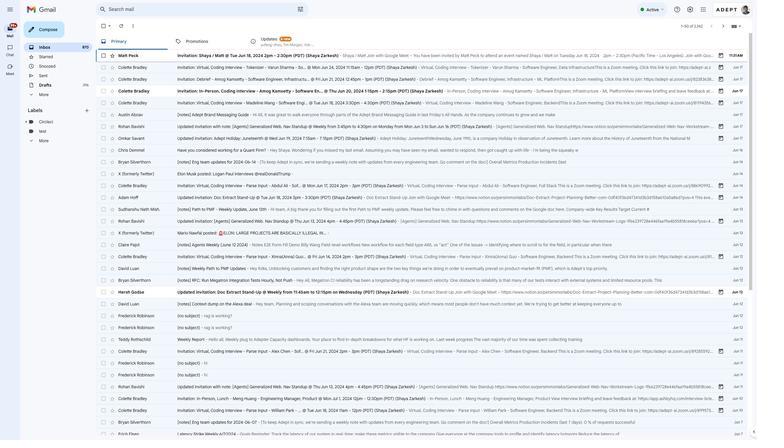 Task type: locate. For each thing, give the bounding box(es) containing it.
calendar event image for 18th row from the top
[[718, 254, 724, 260]]

support image
[[674, 6, 681, 13]]

Search mail text field
[[109, 7, 280, 12]]

6 calendar event image from the top
[[718, 135, 724, 141]]

5 calendar event image from the top
[[718, 124, 724, 130]]

4 calendar event image from the top
[[718, 100, 724, 106]]

16 row from the top
[[96, 227, 748, 239]]

19 row from the top
[[96, 263, 748, 275]]

calendar event image for 31th row from the bottom
[[718, 76, 724, 82]]

tab list
[[96, 33, 748, 50]]

13 row from the top
[[96, 192, 748, 204]]

calendar event image for 8th row
[[718, 135, 724, 141]]

refresh image
[[118, 23, 124, 29]]

8 calendar event image from the top
[[718, 195, 724, 201]]

7 calendar event image from the top
[[718, 183, 724, 189]]

2 calendar event image from the top
[[718, 64, 724, 70]]

22 row from the top
[[96, 298, 748, 310]]

28 row from the top
[[96, 369, 748, 381]]

navigation
[[0, 19, 21, 440]]

main menu image
[[7, 6, 14, 13]]

calendar event image for 29th row from the bottom
[[718, 100, 724, 106]]

9 calendar event image from the top
[[718, 218, 724, 224]]

3 row from the top
[[96, 73, 748, 85]]

1 vertical spatial calendar event image
[[718, 254, 724, 260]]

Search mail search field
[[96, 2, 309, 17]]

calendar event image for 30th row from the bottom of the page
[[718, 88, 724, 94]]

9 row from the top
[[96, 144, 748, 156]]

6 row from the top
[[96, 109, 748, 121]]

12 row from the top
[[96, 180, 748, 192]]

4 row from the top
[[96, 85, 748, 97]]

1 calendar event image from the top
[[718, 88, 724, 94]]

24 row from the top
[[96, 322, 748, 334]]

updates, 6 new messages, tab
[[246, 33, 320, 50]]

calendar event image for 13th row from the bottom of the page
[[718, 289, 724, 295]]

29 row from the top
[[96, 381, 748, 393]]

2 row from the top
[[96, 62, 748, 73]]

None checkbox
[[101, 64, 106, 70], [101, 88, 106, 94], [101, 124, 106, 130], [101, 171, 106, 177], [101, 183, 106, 189], [101, 206, 106, 212], [101, 230, 106, 236], [101, 242, 106, 248], [101, 254, 106, 260], [101, 277, 106, 283], [101, 289, 106, 295], [101, 325, 106, 331], [101, 337, 106, 343], [101, 348, 106, 354], [101, 360, 106, 366], [101, 408, 106, 414], [101, 431, 106, 437], [101, 64, 106, 70], [101, 88, 106, 94], [101, 124, 106, 130], [101, 171, 106, 177], [101, 183, 106, 189], [101, 206, 106, 212], [101, 230, 106, 236], [101, 242, 106, 248], [101, 254, 106, 260], [101, 277, 106, 283], [101, 289, 106, 295], [101, 325, 106, 331], [101, 337, 106, 343], [101, 348, 106, 354], [101, 360, 106, 366], [101, 408, 106, 414], [101, 431, 106, 437]]

2 calendar event image from the top
[[718, 254, 724, 260]]

18 row from the top
[[96, 251, 748, 263]]

10 calendar event image from the top
[[718, 289, 724, 295]]

calendar event image
[[718, 88, 724, 94], [718, 254, 724, 260]]

1 row from the top
[[96, 50, 748, 62]]

25 row from the top
[[96, 334, 748, 345]]

calendar event image
[[718, 53, 724, 59], [718, 64, 724, 70], [718, 76, 724, 82], [718, 100, 724, 106], [718, 124, 724, 130], [718, 135, 724, 141], [718, 183, 724, 189], [718, 195, 724, 201], [718, 218, 724, 224], [718, 289, 724, 295]]

0 vertical spatial calendar event image
[[718, 88, 724, 94]]

21 row from the top
[[96, 286, 748, 298]]

main content
[[96, 33, 748, 440]]

row
[[96, 50, 748, 62], [96, 62, 748, 73], [96, 73, 748, 85], [96, 85, 748, 97], [96, 97, 748, 109], [96, 109, 748, 121], [96, 121, 748, 133], [96, 133, 748, 144], [96, 144, 748, 156], [96, 156, 748, 168], [96, 168, 748, 180], [96, 180, 748, 192], [96, 192, 748, 204], [96, 204, 748, 215], [96, 215, 748, 227], [96, 227, 748, 239], [96, 239, 748, 251], [96, 251, 748, 263], [96, 263, 748, 275], [96, 275, 748, 286], [96, 286, 748, 298], [96, 298, 748, 310], [96, 310, 748, 322], [96, 322, 748, 334], [96, 334, 748, 345], [96, 345, 748, 357], [96, 357, 748, 369], [96, 369, 748, 381], [96, 381, 748, 393], [96, 393, 748, 405], [96, 405, 748, 416], [96, 416, 748, 428], [96, 428, 748, 440]]

3 calendar event image from the top
[[718, 76, 724, 82]]

heading
[[0, 34, 20, 38], [0, 53, 20, 57], [0, 72, 20, 76], [28, 108, 84, 114]]

1 calendar event image from the top
[[718, 53, 724, 59]]

🚨 image
[[218, 231, 223, 236]]

None checkbox
[[101, 23, 106, 29], [101, 53, 106, 59], [101, 76, 106, 82], [101, 100, 106, 106], [101, 112, 106, 118], [101, 135, 106, 141], [101, 147, 106, 153], [101, 159, 106, 165], [101, 195, 106, 201], [101, 218, 106, 224], [101, 266, 106, 272], [101, 301, 106, 307], [101, 313, 106, 319], [101, 372, 106, 378], [101, 384, 106, 390], [101, 396, 106, 402], [101, 419, 106, 425], [101, 23, 106, 29], [101, 53, 106, 59], [101, 76, 106, 82], [101, 100, 106, 106], [101, 112, 106, 118], [101, 135, 106, 141], [101, 147, 106, 153], [101, 159, 106, 165], [101, 195, 106, 201], [101, 218, 106, 224], [101, 266, 106, 272], [101, 301, 106, 307], [101, 313, 106, 319], [101, 372, 106, 378], [101, 384, 106, 390], [101, 396, 106, 402], [101, 419, 106, 425]]



Task type: vqa. For each thing, say whether or not it's contained in the screenshot.
26th "row" from the top
yes



Task type: describe. For each thing, give the bounding box(es) containing it.
select input tool image
[[738, 24, 742, 28]]

30 row from the top
[[96, 393, 748, 405]]

advanced search options image
[[295, 3, 306, 15]]

27 row from the top
[[96, 357, 748, 369]]

gmail image
[[27, 4, 59, 15]]

calendar event image for 12th row from the top
[[718, 183, 724, 189]]

calendar event image for 2nd row
[[718, 64, 724, 70]]

32 row from the top
[[96, 416, 748, 428]]

calendar event image for 1st row
[[718, 53, 724, 59]]

settings image
[[687, 6, 694, 13]]

10 row from the top
[[96, 156, 748, 168]]

calendar event image for 15th row from the top
[[718, 218, 724, 224]]

8 row from the top
[[96, 133, 748, 144]]

5 row from the top
[[96, 97, 748, 109]]

15 row from the top
[[96, 215, 748, 227]]

7 row from the top
[[96, 121, 748, 133]]

23 row from the top
[[96, 310, 748, 322]]

primary tab
[[96, 33, 170, 50]]

14 row from the top
[[96, 204, 748, 215]]

17 row from the top
[[96, 239, 748, 251]]

11 row from the top
[[96, 168, 748, 180]]

33 row from the top
[[96, 428, 748, 440]]

promotions tab
[[171, 33, 245, 50]]

older image
[[721, 23, 726, 29]]

20 row from the top
[[96, 275, 748, 286]]

more email options image
[[130, 23, 136, 29]]

search mail image
[[98, 4, 108, 15]]

26 row from the top
[[96, 345, 748, 357]]

calendar event image for 13th row from the top of the page
[[718, 195, 724, 201]]

31 row from the top
[[96, 405, 748, 416]]

calendar event image for 27th row from the bottom of the page
[[718, 124, 724, 130]]



